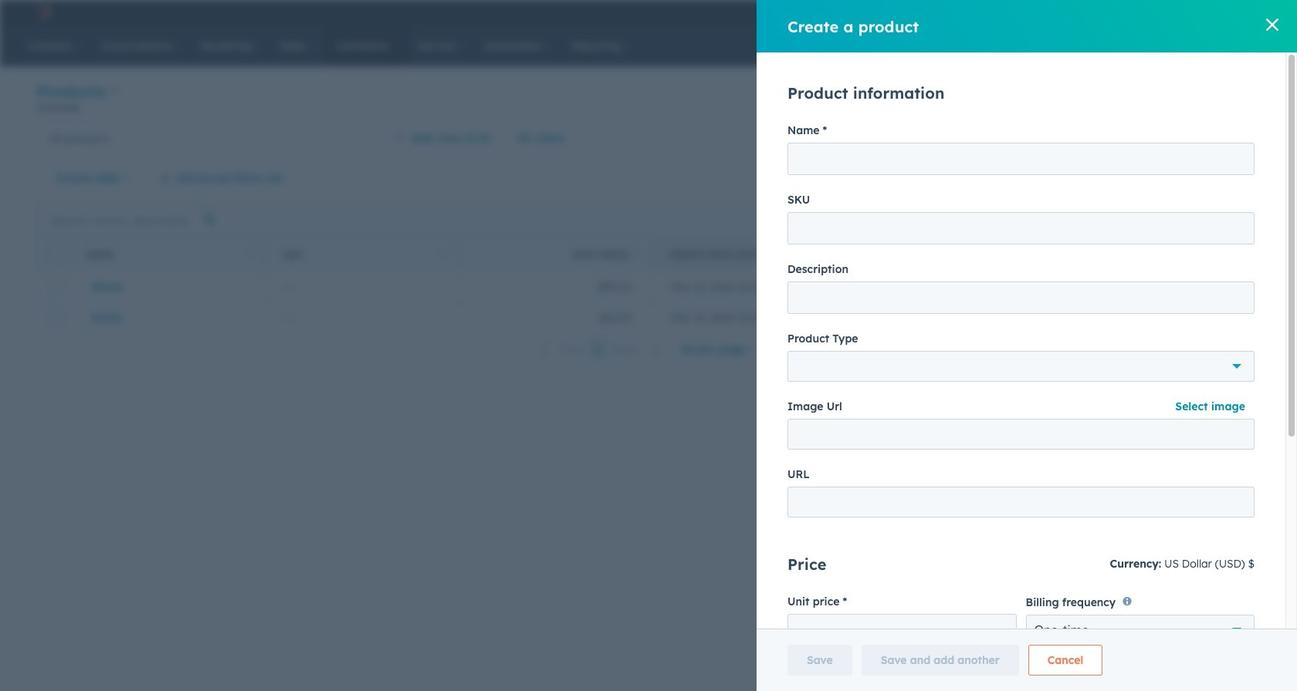 Task type: describe. For each thing, give the bounding box(es) containing it.
close image
[[1266, 19, 1279, 31]]

1 press to sort. element from the left
[[246, 248, 252, 261]]

john smith image
[[1186, 5, 1200, 19]]

1 press to sort. image from the left
[[246, 248, 252, 259]]

marketplaces image
[[1070, 7, 1084, 21]]



Task type: vqa. For each thing, say whether or not it's contained in the screenshot.
Onboarding.Steps.Finalstep.Title icon
no



Task type: locate. For each thing, give the bounding box(es) containing it.
None text field
[[788, 212, 1255, 245], [788, 282, 1255, 314], [788, 419, 1255, 450], [788, 212, 1255, 245], [788, 282, 1255, 314], [788, 419, 1255, 450]]

0 horizontal spatial press to sort. element
[[246, 248, 252, 261]]

banner
[[37, 80, 1260, 123]]

Search HubSpot search field
[[1069, 32, 1243, 59]]

press to sort. image
[[439, 248, 445, 259]]

dialog
[[757, 0, 1297, 692]]

3 press to sort. element from the left
[[633, 248, 639, 261]]

2 press to sort. image from the left
[[633, 248, 639, 259]]

1 horizontal spatial press to sort. image
[[633, 248, 639, 259]]

1 horizontal spatial press to sort. element
[[439, 248, 445, 261]]

Search name, description, or SKU search field
[[41, 207, 229, 234]]

pagination navigation
[[531, 340, 671, 360]]

2 horizontal spatial press to sort. element
[[633, 248, 639, 261]]

menu
[[957, 0, 1279, 25]]

2 press to sort. element from the left
[[439, 248, 445, 261]]

None text field
[[788, 143, 1255, 175], [788, 487, 1255, 518], [788, 615, 1017, 646], [788, 143, 1255, 175], [788, 487, 1255, 518], [788, 615, 1017, 646]]

press to sort. image
[[246, 248, 252, 259], [633, 248, 639, 259]]

0 horizontal spatial press to sort. image
[[246, 248, 252, 259]]

press to sort. element
[[246, 248, 252, 261], [439, 248, 445, 261], [633, 248, 639, 261]]



